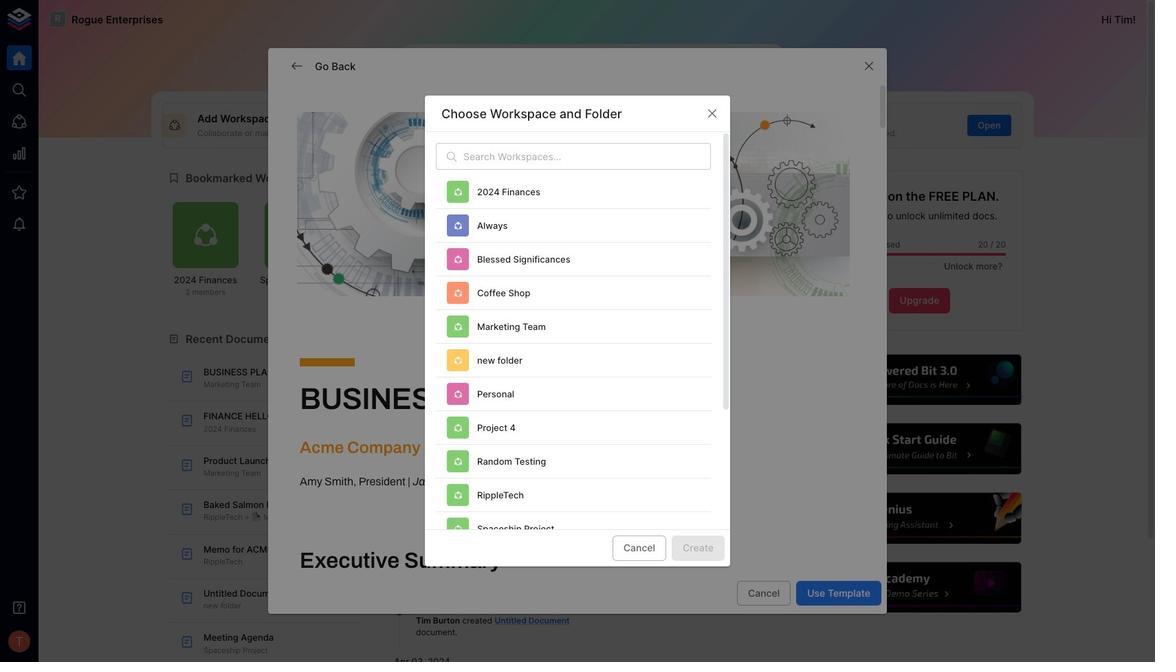 Task type: locate. For each thing, give the bounding box(es) containing it.
2 help image from the top
[[816, 422, 1023, 477]]

dialog
[[268, 48, 887, 662], [425, 96, 730, 662]]

1 help image from the top
[[816, 353, 1023, 407]]

4 help image from the top
[[816, 561, 1023, 615]]

3 help image from the top
[[816, 491, 1023, 546]]

help image
[[816, 353, 1023, 407], [816, 422, 1023, 477], [816, 491, 1023, 546], [816, 561, 1023, 615]]



Task type: vqa. For each thing, say whether or not it's contained in the screenshot.
Remove Bookmark icon
no



Task type: describe. For each thing, give the bounding box(es) containing it.
Search Workspaces... text field
[[464, 143, 711, 170]]



